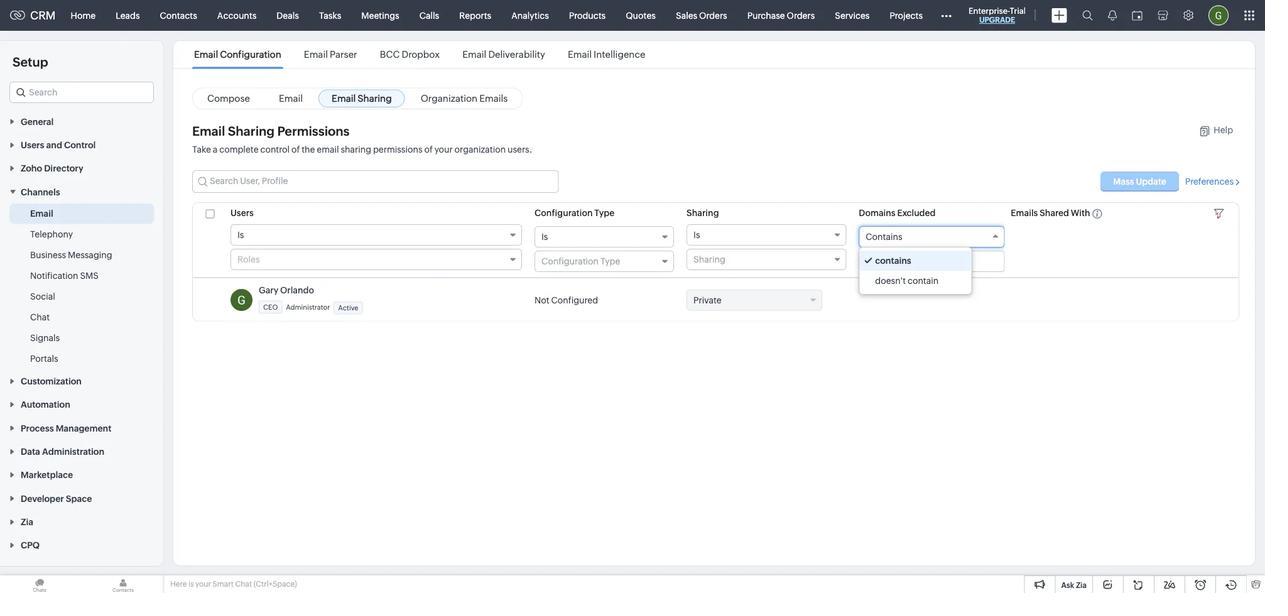 Task type: vqa. For each thing, say whether or not it's contained in the screenshot.
search 'element'
no



Task type: describe. For each thing, give the bounding box(es) containing it.
products link
[[559, 0, 616, 30]]

(ctrl+space)
[[254, 580, 297, 588]]

compose
[[207, 93, 250, 104]]

telephony
[[30, 229, 73, 239]]

email for email sharing permissions
[[192, 124, 225, 138]]

analytics
[[512, 10, 549, 20]]

configured
[[551, 295, 598, 305]]

smart
[[213, 580, 234, 588]]

tasks
[[319, 10, 341, 20]]

take a complete control of the email sharing permissions of your organization users .
[[192, 145, 532, 155]]

email for email sharing
[[332, 93, 356, 104]]

users
[[508, 145, 530, 155]]

signals element
[[1101, 0, 1125, 31]]

1 horizontal spatial email link
[[266, 90, 316, 107]]

chat inside the channels region
[[30, 312, 50, 322]]

1 horizontal spatial emails
[[1011, 208, 1038, 218]]

email up email sharing permissions
[[279, 93, 303, 104]]

contains inside 'field'
[[866, 232, 903, 242]]

email for email parser
[[304, 49, 328, 60]]

channels region
[[0, 203, 163, 369]]

take
[[192, 145, 211, 155]]

reports
[[460, 10, 492, 20]]

organization
[[455, 145, 506, 155]]

zia
[[1076, 581, 1087, 589]]

analytics link
[[502, 0, 559, 30]]

notification sms link
[[30, 269, 99, 282]]

email configuration
[[194, 49, 281, 60]]

home link
[[61, 0, 106, 30]]

email deliverability
[[463, 49, 545, 60]]

products
[[569, 10, 606, 20]]

domains excluded
[[859, 208, 936, 218]]

with
[[1071, 208, 1091, 218]]

organization emails link
[[408, 90, 521, 107]]

administrator
[[286, 303, 330, 311]]

the
[[302, 145, 315, 155]]

contains inside option
[[876, 256, 912, 266]]

type
[[595, 208, 615, 218]]

enterprise-
[[969, 6, 1010, 15]]

crm link
[[10, 9, 56, 22]]

calls link
[[410, 0, 449, 30]]

services
[[835, 10, 870, 20]]

list containing email configuration
[[183, 41, 657, 68]]

channels button
[[0, 180, 163, 203]]

contacts image
[[84, 576, 163, 593]]

reports link
[[449, 0, 502, 30]]

leads
[[116, 10, 140, 20]]

organization emails
[[421, 93, 508, 104]]

meetings link
[[351, 0, 410, 30]]

business messaging
[[30, 250, 112, 260]]

dropbox
[[402, 49, 440, 60]]

quotes link
[[616, 0, 666, 30]]

1 vertical spatial chat
[[235, 580, 252, 588]]

gary
[[259, 285, 279, 295]]

email for email deliverability
[[463, 49, 487, 60]]

ceo
[[263, 303, 278, 311]]

messaging
[[68, 250, 112, 260]]

email parser
[[304, 49, 357, 60]]

chats image
[[0, 576, 79, 593]]

leads link
[[106, 0, 150, 30]]

organization
[[421, 93, 478, 104]]

email inside the channels region
[[30, 208, 53, 218]]

sms
[[80, 270, 99, 280]]

enter domain
[[864, 256, 920, 266]]

doesn't
[[876, 276, 906, 286]]

social
[[30, 291, 55, 301]]

domain
[[888, 256, 920, 266]]

social link
[[30, 290, 55, 302]]

.
[[530, 145, 532, 155]]

sales
[[676, 10, 698, 20]]

preferences
[[1186, 177, 1234, 187]]

business
[[30, 250, 66, 260]]

2 of from the left
[[424, 145, 433, 155]]

doesn't contain option
[[860, 271, 972, 291]]

domains
[[859, 208, 896, 218]]

help
[[1214, 125, 1234, 135]]

meetings
[[362, 10, 399, 20]]

sales orders link
[[666, 0, 738, 30]]

emails shared with
[[1011, 208, 1091, 218]]

1 horizontal spatial configuration
[[535, 208, 593, 218]]

1 vertical spatial email link
[[30, 207, 53, 220]]

signals
[[30, 333, 60, 343]]

signals image
[[1108, 10, 1117, 21]]

a
[[213, 145, 218, 155]]

sharing for email sharing
[[358, 93, 392, 104]]



Task type: locate. For each thing, give the bounding box(es) containing it.
contain
[[908, 276, 939, 286]]

projects link
[[880, 0, 933, 30]]

portals
[[30, 353, 58, 363]]

configuration left type
[[535, 208, 593, 218]]

email up a
[[192, 124, 225, 138]]

0 vertical spatial contains
[[866, 232, 903, 242]]

active
[[338, 304, 359, 312]]

0 horizontal spatial emails
[[480, 93, 508, 104]]

contacts
[[160, 10, 197, 20]]

email sharing permissions
[[192, 124, 350, 138]]

orlando
[[280, 285, 314, 295]]

1 horizontal spatial chat
[[235, 580, 252, 588]]

0 vertical spatial email link
[[266, 90, 316, 107]]

deliverability
[[489, 49, 545, 60]]

gary orlando
[[259, 285, 314, 295]]

email for email configuration
[[194, 49, 218, 60]]

orders for purchase orders
[[787, 10, 815, 20]]

email down channels
[[30, 208, 53, 218]]

contains up doesn't
[[876, 256, 912, 266]]

email down contacts link
[[194, 49, 218, 60]]

list
[[183, 41, 657, 68]]

1 horizontal spatial orders
[[787, 10, 815, 20]]

upgrade
[[980, 16, 1016, 24]]

sharing
[[341, 145, 371, 155]]

parser
[[330, 49, 357, 60]]

chat down social
[[30, 312, 50, 322]]

sales orders
[[676, 10, 728, 20]]

contains down domains
[[866, 232, 903, 242]]

home
[[71, 10, 96, 20]]

email configuration link
[[192, 49, 283, 60]]

email left the parser
[[304, 49, 328, 60]]

tasks link
[[309, 0, 351, 30]]

0 horizontal spatial of
[[292, 145, 300, 155]]

0 horizontal spatial orders
[[699, 10, 728, 20]]

0 vertical spatial sharing
[[358, 93, 392, 104]]

notification
[[30, 270, 78, 280]]

1 vertical spatial emails
[[1011, 208, 1038, 218]]

bcc dropbox
[[380, 49, 440, 60]]

0 vertical spatial your
[[435, 145, 453, 155]]

emails
[[480, 93, 508, 104], [1011, 208, 1038, 218]]

ask
[[1062, 581, 1075, 589]]

email sharing
[[332, 93, 392, 104]]

shared
[[1040, 208, 1070, 218]]

projects
[[890, 10, 923, 20]]

accounts
[[217, 10, 257, 20]]

0 horizontal spatial sharing
[[228, 124, 275, 138]]

1 horizontal spatial of
[[424, 145, 433, 155]]

email for email intelligence
[[568, 49, 592, 60]]

setup
[[13, 55, 48, 69]]

bcc dropbox link
[[378, 49, 442, 60]]

complete
[[219, 145, 259, 155]]

configuration type
[[535, 208, 615, 218]]

sharing inside email sharing "link"
[[358, 93, 392, 104]]

calendar image
[[1132, 10, 1143, 20]]

deals link
[[267, 0, 309, 30]]

1 horizontal spatial your
[[435, 145, 453, 155]]

telephony link
[[30, 228, 73, 240]]

1 of from the left
[[292, 145, 300, 155]]

of left the
[[292, 145, 300, 155]]

purchase orders link
[[738, 0, 825, 30]]

sharing down bcc
[[358, 93, 392, 104]]

orders right sales
[[699, 10, 728, 20]]

email link down channels
[[30, 207, 53, 220]]

orders for sales orders
[[699, 10, 728, 20]]

sharing up complete
[[228, 124, 275, 138]]

list box containing contains
[[860, 248, 972, 294]]

orders
[[699, 10, 728, 20], [787, 10, 815, 20]]

email down the parser
[[332, 93, 356, 104]]

email inside "link"
[[332, 93, 356, 104]]

contains field
[[859, 226, 1005, 248]]

permissions
[[277, 124, 350, 138]]

email deliverability link
[[461, 49, 547, 60]]

0 vertical spatial chat
[[30, 312, 50, 322]]

trial
[[1010, 6, 1026, 15]]

enter
[[864, 256, 886, 266]]

orders right purchase
[[787, 10, 815, 20]]

your left organization
[[435, 145, 453, 155]]

ask zia
[[1062, 581, 1087, 589]]

not configured
[[535, 295, 598, 305]]

business messaging link
[[30, 248, 112, 261]]

2 orders from the left
[[787, 10, 815, 20]]

1 vertical spatial contains
[[876, 256, 912, 266]]

not
[[535, 295, 550, 305]]

0 vertical spatial configuration
[[220, 49, 281, 60]]

email down reports at left top
[[463, 49, 487, 60]]

sharing
[[358, 93, 392, 104], [228, 124, 275, 138]]

preferences link
[[1186, 177, 1240, 187]]

services link
[[825, 0, 880, 30]]

doesn't contain
[[876, 276, 939, 286]]

email
[[194, 49, 218, 60], [304, 49, 328, 60], [463, 49, 487, 60], [568, 49, 592, 60], [279, 93, 303, 104], [332, 93, 356, 104], [192, 124, 225, 138], [30, 208, 53, 218]]

configuration down accounts link
[[220, 49, 281, 60]]

1 orders from the left
[[699, 10, 728, 20]]

quotes
[[626, 10, 656, 20]]

purchase
[[748, 10, 785, 20]]

purchase orders
[[748, 10, 815, 20]]

of right permissions
[[424, 145, 433, 155]]

user dp image
[[231, 289, 253, 311]]

permissions
[[373, 145, 423, 155]]

email link up email sharing permissions
[[266, 90, 316, 107]]

email left intelligence
[[568, 49, 592, 60]]

intelligence
[[594, 49, 646, 60]]

contains option
[[860, 251, 972, 271]]

your right is
[[195, 580, 211, 588]]

profile image
[[1209, 5, 1229, 25]]

calls
[[420, 10, 439, 20]]

list box
[[860, 248, 972, 294]]

emails left shared
[[1011, 208, 1038, 218]]

signals link
[[30, 331, 60, 344]]

sharing for email sharing permissions
[[228, 124, 275, 138]]

control
[[260, 145, 290, 155]]

contacts link
[[150, 0, 207, 30]]

emails right organization
[[480, 93, 508, 104]]

compose link
[[194, 90, 263, 107]]

deals
[[277, 10, 299, 20]]

0 horizontal spatial your
[[195, 580, 211, 588]]

is
[[188, 580, 194, 588]]

here
[[170, 580, 187, 588]]

0 horizontal spatial configuration
[[220, 49, 281, 60]]

chat right smart
[[235, 580, 252, 588]]

0 horizontal spatial email link
[[30, 207, 53, 220]]

1 vertical spatial configuration
[[535, 208, 593, 218]]

0 horizontal spatial chat
[[30, 312, 50, 322]]

0 vertical spatial emails
[[480, 93, 508, 104]]

email intelligence
[[568, 49, 646, 60]]

here is your smart chat (ctrl+space)
[[170, 580, 297, 588]]

1 vertical spatial your
[[195, 580, 211, 588]]

1 horizontal spatial sharing
[[358, 93, 392, 104]]

email
[[317, 145, 339, 155]]

email sharing link
[[319, 90, 405, 107]]

channels
[[21, 187, 60, 197]]

profile element
[[1202, 0, 1237, 30]]

chat
[[30, 312, 50, 322], [235, 580, 252, 588]]

1 vertical spatial sharing
[[228, 124, 275, 138]]

notification sms
[[30, 270, 99, 280]]



